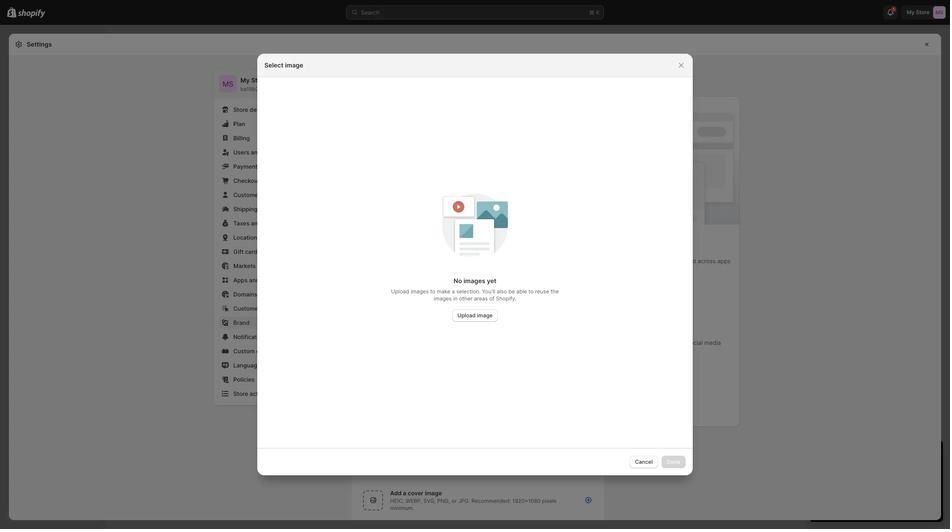 Task type: vqa. For each thing, say whether or not it's contained in the screenshot.
YYYY-MM-DD text field
no



Task type: describe. For each thing, give the bounding box(es) containing it.
sales
[[261, 277, 275, 284]]

the brand colors that appear on your store, social media, and more
[[358, 315, 541, 322]]

search
[[361, 9, 380, 16]]

apps inside used by some apps and social media channels
[[661, 340, 674, 347]]

into
[[508, 199, 518, 206]]

languages link
[[219, 360, 337, 372]]

areas
[[474, 296, 488, 303]]

image for upload
[[477, 313, 493, 319]]

no images yet
[[454, 278, 497, 285]]

languages
[[233, 362, 264, 369]]

yet
[[487, 278, 497, 285]]

policies link
[[219, 374, 337, 386]]

off
[[419, 469, 427, 476]]

1 vertical spatial that
[[388, 469, 399, 476]]

able
[[517, 289, 527, 295]]

add for add a cover image
[[390, 490, 402, 497]]

events
[[262, 305, 281, 313]]

taxes and duties
[[233, 220, 280, 227]]

plan link
[[219, 118, 337, 130]]

details
[[250, 106, 268, 113]]

shop settings menu element
[[214, 70, 342, 406]]

assets
[[664, 258, 681, 265]]

apps and sales channels
[[233, 277, 302, 284]]

jpg. for add a cover image
[[458, 498, 470, 505]]

a inside "add a square logo heic, webp, svg, png, or jpg. recommended: 512×512 pixels minimum."
[[403, 222, 406, 229]]

customer for customer accounts
[[233, 192, 261, 199]]

channels.
[[434, 199, 460, 206]]

1 horizontal spatial brand
[[442, 469, 458, 476]]

cover
[[408, 490, 424, 497]]

minimum. for add a square logo
[[551, 230, 576, 237]]

image for select
[[285, 61, 303, 69]]

be inside settings dialog
[[475, 199, 482, 206]]

channels for used
[[620, 349, 644, 356]]

image for key
[[370, 469, 386, 476]]

square
[[408, 222, 427, 229]]

shopify image
[[18, 9, 45, 18]]

a inside add a cover image heic, webp, svg, png, or jpg. recommended: 1920×1080 pixels minimum.
[[403, 490, 406, 497]]

locations
[[233, 234, 260, 241]]

reuse
[[535, 289, 549, 295]]

key
[[358, 469, 368, 476]]

in inside upload images to make a selection. you'll also be able to reuse the images in other areas of shopify.
[[453, 296, 458, 303]]

markets
[[233, 263, 256, 270]]

customer for customer events
[[233, 305, 261, 313]]

⌘ k
[[590, 9, 600, 16]]

billing link
[[219, 132, 337, 144]]

customer accounts
[[233, 192, 287, 199]]

pixels for add a square logo
[[535, 230, 550, 237]]

store activity log link
[[219, 388, 337, 401]]

colors
[[388, 315, 404, 322]]

notifications link
[[219, 331, 337, 344]]

in inside dialog
[[460, 469, 465, 476]]

used
[[683, 258, 696, 265]]

other
[[459, 296, 473, 303]]

0 vertical spatial your
[[448, 315, 460, 322]]

by for used by some social media channels. may be cropped into a circle.
[[374, 199, 380, 206]]

cancel
[[635, 459, 653, 466]]

png, for image
[[437, 498, 450, 505]]

brand inside "shop settings menu" 'element'
[[233, 320, 250, 327]]

notifications
[[233, 334, 269, 341]]

media,
[[496, 315, 514, 322]]

0 horizontal spatial your
[[429, 469, 441, 476]]

shipping
[[233, 206, 258, 213]]

used for used by some apps and social media channels
[[620, 340, 634, 347]]

customer events
[[233, 305, 281, 313]]

payments link
[[219, 160, 337, 173]]

users and permissions
[[233, 149, 296, 156]]

my
[[241, 76, 250, 84]]

and inside 'common brand assets used across apps and channels'
[[620, 267, 630, 274]]

cards
[[245, 249, 261, 256]]

circle.
[[525, 199, 541, 206]]

1920×1080
[[513, 498, 541, 505]]

common
[[620, 258, 644, 265]]

shopify.
[[496, 296, 517, 303]]

a right the into
[[520, 199, 523, 206]]

apps and sales channels link
[[219, 274, 337, 287]]

minimum. for add a cover image
[[390, 505, 414, 512]]

selection.
[[457, 289, 481, 295]]

recommended: for add a square logo
[[472, 230, 511, 237]]

png, for logo
[[437, 230, 450, 237]]

3 days left in your trial element
[[810, 464, 943, 523]]

store,
[[461, 315, 477, 322]]

custom data link
[[219, 345, 337, 358]]

settings dialog
[[9, 34, 942, 530]]

you'll
[[482, 289, 495, 295]]

plan
[[233, 120, 245, 128]]

store for store activity log
[[233, 391, 248, 398]]

heic, for add a square logo
[[390, 230, 404, 237]]

gift cards link
[[219, 246, 337, 258]]

make
[[437, 289, 451, 295]]

add for add a square logo
[[390, 222, 402, 229]]

also
[[497, 289, 507, 295]]

0 vertical spatial media
[[416, 199, 433, 206]]

1 horizontal spatial social
[[479, 315, 494, 322]]



Task type: locate. For each thing, give the bounding box(es) containing it.
and
[[251, 149, 261, 156], [259, 206, 270, 213], [251, 220, 261, 227], [620, 267, 630, 274], [249, 277, 260, 284], [516, 315, 526, 322], [676, 340, 686, 347], [503, 469, 514, 476]]

0 vertical spatial pixels
[[535, 230, 550, 237]]

1 or from the top
[[452, 230, 457, 237]]

1 vertical spatial brand
[[233, 320, 250, 327]]

brand for common
[[646, 258, 662, 265]]

or inside "add a square logo heic, webp, svg, png, or jpg. recommended: 512×512 pixels minimum."
[[452, 230, 457, 237]]

checkout
[[233, 177, 260, 185]]

logo
[[429, 222, 441, 229]]

images
[[464, 278, 486, 285], [411, 289, 429, 295], [434, 296, 452, 303]]

0 vertical spatial channels
[[632, 267, 656, 274]]

1 horizontal spatial used
[[620, 340, 634, 347]]

pixels right 1920×1080 at the right bottom of the page
[[542, 498, 557, 505]]

in left the profile
[[460, 469, 465, 476]]

used for used by some social media channels. may be cropped into a circle.
[[358, 199, 372, 206]]

may
[[462, 199, 473, 206]]

heic, inside add a cover image heic, webp, svg, png, or jpg. recommended: 1920×1080 pixels minimum.
[[390, 498, 404, 505]]

1 vertical spatial your
[[429, 469, 441, 476]]

0 horizontal spatial to
[[430, 289, 436, 295]]

brand left the profile
[[442, 469, 458, 476]]

1 webp, from the top
[[406, 230, 422, 237]]

settings
[[27, 40, 52, 48]]

jpg. down may
[[458, 230, 470, 237]]

2 vertical spatial images
[[434, 296, 452, 303]]

0 vertical spatial recommended:
[[472, 230, 511, 237]]

customer inside customer events link
[[233, 305, 261, 313]]

pixels right 512×512
[[535, 230, 550, 237]]

2 to from the left
[[529, 289, 534, 295]]

1 jpg. from the top
[[458, 230, 470, 237]]

be
[[475, 199, 482, 206], [509, 289, 515, 295]]

1 vertical spatial in
[[460, 469, 465, 476]]

by for used by some apps and social media channels
[[636, 340, 642, 347]]

1 vertical spatial recommended:
[[472, 498, 511, 505]]

1 add from the top
[[390, 222, 402, 229]]

⌘
[[590, 9, 595, 16]]

2 vertical spatial social
[[687, 340, 703, 347]]

or
[[452, 230, 457, 237], [452, 498, 457, 505]]

apps
[[718, 258, 731, 265], [661, 340, 674, 347], [515, 469, 529, 476]]

webp, for cover
[[406, 498, 422, 505]]

0 horizontal spatial some
[[382, 199, 397, 206]]

0 vertical spatial upload
[[391, 289, 409, 295]]

1 to from the left
[[430, 289, 436, 295]]

1 vertical spatial upload
[[458, 313, 476, 319]]

1 vertical spatial add
[[390, 490, 402, 497]]

1 vertical spatial channels
[[277, 277, 302, 284]]

jpg.
[[458, 230, 470, 237], [458, 498, 470, 505]]

webp, down square
[[406, 230, 422, 237]]

svg, for image
[[424, 498, 436, 505]]

1 horizontal spatial by
[[636, 340, 642, 347]]

0 horizontal spatial in
[[453, 296, 458, 303]]

accounts
[[262, 192, 287, 199]]

2 horizontal spatial social
[[687, 340, 703, 347]]

1 horizontal spatial some
[[644, 340, 659, 347]]

png, inside add a cover image heic, webp, svg, png, or jpg. recommended: 1920×1080 pixels minimum.
[[437, 498, 450, 505]]

brand right the the
[[370, 315, 386, 322]]

2 png, from the top
[[437, 498, 450, 505]]

2 vertical spatial brand
[[442, 469, 458, 476]]

512×512
[[513, 230, 534, 237]]

0 horizontal spatial minimum.
[[390, 505, 414, 512]]

used inside used by some apps and social media channels
[[620, 340, 634, 347]]

0 horizontal spatial that
[[388, 469, 399, 476]]

store for store details
[[233, 106, 248, 113]]

my store image
[[219, 75, 237, 93]]

channels for common
[[632, 267, 656, 274]]

to
[[430, 289, 436, 295], [529, 289, 534, 295]]

1 horizontal spatial apps
[[661, 340, 674, 347]]

1 vertical spatial be
[[509, 289, 515, 295]]

1 horizontal spatial be
[[509, 289, 515, 295]]

be up shopify.
[[509, 289, 515, 295]]

1 horizontal spatial media
[[705, 340, 721, 347]]

customer accounts link
[[219, 189, 337, 201]]

some for social
[[382, 199, 397, 206]]

images for no
[[464, 278, 486, 285]]

gift cards
[[233, 249, 261, 256]]

1 png, from the top
[[437, 230, 450, 237]]

no
[[454, 278, 462, 285]]

on
[[439, 315, 446, 322]]

1 horizontal spatial minimum.
[[551, 230, 576, 237]]

0 vertical spatial webp,
[[406, 230, 422, 237]]

a left square
[[403, 222, 406, 229]]

in
[[453, 296, 458, 303], [460, 469, 465, 476]]

users and permissions link
[[219, 146, 337, 159]]

my store ba19b2-4.myshopify.com
[[241, 76, 304, 92]]

0 vertical spatial customer
[[233, 192, 261, 199]]

png, down key image that shows off your brand in profile pages and apps on the bottom of the page
[[437, 498, 450, 505]]

more
[[528, 315, 541, 322]]

appear
[[418, 315, 438, 322]]

store down the policies
[[233, 391, 248, 398]]

upload down other
[[458, 313, 476, 319]]

0 vertical spatial brand
[[646, 258, 662, 265]]

social inside used by some apps and social media channels
[[687, 340, 703, 347]]

1 vertical spatial media
[[705, 340, 721, 347]]

2 horizontal spatial images
[[464, 278, 486, 285]]

recommended: for add a cover image
[[472, 498, 511, 505]]

2 heic, from the top
[[390, 498, 404, 505]]

1 vertical spatial or
[[452, 498, 457, 505]]

or down used by some social media channels. may be cropped into a circle.
[[452, 230, 457, 237]]

common brand assets used across apps and channels
[[620, 258, 731, 274]]

or down key image that shows off your brand in profile pages and apps on the bottom of the page
[[452, 498, 457, 505]]

to left make
[[430, 289, 436, 295]]

customer
[[233, 192, 261, 199], [233, 305, 261, 313]]

some
[[382, 199, 397, 206], [644, 340, 659, 347]]

0 vertical spatial store
[[251, 76, 267, 84]]

0 vertical spatial that
[[406, 315, 417, 322]]

1 horizontal spatial your
[[448, 315, 460, 322]]

of
[[490, 296, 495, 303]]

payments
[[233, 163, 261, 170]]

1 vertical spatial store
[[233, 106, 248, 113]]

shipping and delivery link
[[219, 203, 337, 216]]

customer down domains
[[233, 305, 261, 313]]

apps
[[233, 277, 248, 284]]

recommended: inside "add a square logo heic, webp, svg, png, or jpg. recommended: 512×512 pixels minimum."
[[472, 230, 511, 237]]

users
[[233, 149, 249, 156]]

1 horizontal spatial to
[[529, 289, 534, 295]]

0 horizontal spatial brand
[[370, 315, 386, 322]]

add left square
[[390, 222, 402, 229]]

1 vertical spatial minimum.
[[390, 505, 414, 512]]

0 vertical spatial apps
[[718, 258, 731, 265]]

upload for upload images to make a selection. you'll also be able to reuse the images in other areas of shopify.
[[391, 289, 409, 295]]

domains
[[233, 291, 257, 298]]

webp, inside add a cover image heic, webp, svg, png, or jpg. recommended: 1920×1080 pixels minimum.
[[406, 498, 422, 505]]

0 vertical spatial png,
[[437, 230, 450, 237]]

image
[[285, 61, 303, 69], [477, 313, 493, 319], [370, 469, 386, 476], [425, 490, 442, 497]]

0 vertical spatial in
[[453, 296, 458, 303]]

0 horizontal spatial apps
[[515, 469, 529, 476]]

across
[[698, 258, 716, 265]]

0 horizontal spatial upload
[[391, 289, 409, 295]]

4.myshopify.com
[[261, 86, 304, 92]]

log
[[272, 391, 280, 398]]

store inside my store ba19b2-4.myshopify.com
[[251, 76, 267, 84]]

image right key
[[370, 469, 386, 476]]

brand link
[[219, 317, 337, 329]]

1 horizontal spatial that
[[406, 315, 417, 322]]

add a square logo heic, webp, svg, png, or jpg. recommended: 512×512 pixels minimum.
[[390, 222, 576, 237]]

0 horizontal spatial by
[[374, 199, 380, 206]]

some for apps
[[644, 340, 659, 347]]

and inside "link"
[[251, 220, 261, 227]]

2 recommended: from the top
[[472, 498, 511, 505]]

store up ba19b2- at the left of the page
[[251, 76, 267, 84]]

store details
[[233, 106, 268, 113]]

webp, for square
[[406, 230, 422, 237]]

svg, inside add a cover image heic, webp, svg, png, or jpg. recommended: 1920×1080 pixels minimum.
[[424, 498, 436, 505]]

pixels inside "add a square logo heic, webp, svg, png, or jpg. recommended: 512×512 pixels minimum."
[[535, 230, 550, 237]]

policies
[[233, 377, 255, 384]]

some inside used by some apps and social media channels
[[644, 340, 659, 347]]

0 vertical spatial brand
[[353, 74, 378, 85]]

customer down checkout
[[233, 192, 261, 199]]

ba19b2-
[[241, 86, 261, 92]]

png, down 'logo'
[[437, 230, 450, 237]]

0 vertical spatial add
[[390, 222, 402, 229]]

store activity log
[[233, 391, 280, 398]]

store up plan
[[233, 106, 248, 113]]

jpg. down the profile
[[458, 498, 470, 505]]

1 horizontal spatial brand
[[353, 74, 378, 85]]

shows
[[400, 469, 418, 476]]

1 vertical spatial png,
[[437, 498, 450, 505]]

1 vertical spatial svg,
[[424, 498, 436, 505]]

brand inside 'common brand assets used across apps and channels'
[[646, 258, 662, 265]]

2 or from the top
[[452, 498, 457, 505]]

1 vertical spatial brand
[[370, 315, 386, 322]]

webp, down cover
[[406, 498, 422, 505]]

jpg. for add a square logo
[[458, 230, 470, 237]]

add a cover image heic, webp, svg, png, or jpg. recommended: 1920×1080 pixels minimum.
[[390, 490, 557, 512]]

that right colors
[[406, 315, 417, 322]]

1 horizontal spatial images
[[434, 296, 452, 303]]

or inside add a cover image heic, webp, svg, png, or jpg. recommended: 1920×1080 pixels minimum.
[[452, 498, 457, 505]]

svg, down off
[[424, 498, 436, 505]]

webp, inside "add a square logo heic, webp, svg, png, or jpg. recommended: 512×512 pixels minimum."
[[406, 230, 422, 237]]

markets link
[[219, 260, 337, 273]]

1 vertical spatial customer
[[233, 305, 261, 313]]

or for add a cover image
[[452, 498, 457, 505]]

0 vertical spatial svg,
[[424, 230, 436, 237]]

pixels for add a cover image
[[542, 498, 557, 505]]

images up selection.
[[464, 278, 486, 285]]

upload inside upload images to make a selection. you'll also be able to reuse the images in other areas of shopify.
[[391, 289, 409, 295]]

recommended: down cropped
[[472, 230, 511, 237]]

0 vertical spatial be
[[475, 199, 482, 206]]

select image
[[265, 61, 303, 69]]

png, inside "add a square logo heic, webp, svg, png, or jpg. recommended: 512×512 pixels minimum."
[[437, 230, 450, 237]]

in left other
[[453, 296, 458, 303]]

svg, for logo
[[424, 230, 436, 237]]

2 svg, from the top
[[424, 498, 436, 505]]

your right off
[[429, 469, 441, 476]]

0 horizontal spatial be
[[475, 199, 482, 206]]

1 vertical spatial used
[[620, 340, 634, 347]]

a inside upload images to make a selection. you'll also be able to reuse the images in other areas of shopify.
[[452, 289, 455, 295]]

1 vertical spatial pixels
[[542, 498, 557, 505]]

image right select
[[285, 61, 303, 69]]

0 vertical spatial by
[[374, 199, 380, 206]]

recommended: inside add a cover image heic, webp, svg, png, or jpg. recommended: 1920×1080 pixels minimum.
[[472, 498, 511, 505]]

jpg. inside add a cover image heic, webp, svg, png, or jpg. recommended: 1920×1080 pixels minimum.
[[458, 498, 470, 505]]

brand for the
[[370, 315, 386, 322]]

upload inside upload image button
[[458, 313, 476, 319]]

svg, down 'logo'
[[424, 230, 436, 237]]

brand left assets in the right of the page
[[646, 258, 662, 265]]

0 vertical spatial some
[[382, 199, 397, 206]]

upload image
[[458, 313, 493, 319]]

image inside button
[[477, 313, 493, 319]]

2 add from the top
[[390, 490, 402, 497]]

select image dialog
[[0, 54, 951, 476]]

image inside add a cover image heic, webp, svg, png, or jpg. recommended: 1920×1080 pixels minimum.
[[425, 490, 442, 497]]

0 vertical spatial used
[[358, 199, 372, 206]]

0 horizontal spatial brand
[[233, 320, 250, 327]]

minimum. right 512×512
[[551, 230, 576, 237]]

key image that shows off your brand in profile pages and apps
[[358, 469, 529, 476]]

minimum. inside "add a square logo heic, webp, svg, png, or jpg. recommended: 512×512 pixels minimum."
[[551, 230, 576, 237]]

image right the 'store,'
[[477, 313, 493, 319]]

and inside used by some apps and social media channels
[[676, 340, 686, 347]]

pages
[[485, 469, 502, 476]]

a right make
[[452, 289, 455, 295]]

2 horizontal spatial apps
[[718, 258, 731, 265]]

1 vertical spatial by
[[636, 340, 642, 347]]

2 customer from the top
[[233, 305, 261, 313]]

images down make
[[434, 296, 452, 303]]

be right may
[[475, 199, 482, 206]]

2 vertical spatial store
[[233, 391, 248, 398]]

the
[[551, 289, 559, 295]]

channels inside "shop settings menu" 'element'
[[277, 277, 302, 284]]

1 svg, from the top
[[424, 230, 436, 237]]

svg, inside "add a square logo heic, webp, svg, png, or jpg. recommended: 512×512 pixels minimum."
[[424, 230, 436, 237]]

add inside "add a square logo heic, webp, svg, png, or jpg. recommended: 512×512 pixels minimum."
[[390, 222, 402, 229]]

media
[[416, 199, 433, 206], [705, 340, 721, 347]]

1 vertical spatial webp,
[[406, 498, 422, 505]]

2 horizontal spatial brand
[[646, 258, 662, 265]]

2 jpg. from the top
[[458, 498, 470, 505]]

1 heic, from the top
[[390, 230, 404, 237]]

1 vertical spatial images
[[411, 289, 429, 295]]

1 horizontal spatial in
[[460, 469, 465, 476]]

1 vertical spatial social
[[479, 315, 494, 322]]

image right cover
[[425, 490, 442, 497]]

select
[[265, 61, 284, 69]]

apps inside 'common brand assets used across apps and channels'
[[718, 258, 731, 265]]

minimum. down cover
[[390, 505, 414, 512]]

to right able
[[529, 289, 534, 295]]

channels inside 'common brand assets used across apps and channels'
[[632, 267, 656, 274]]

brand
[[646, 258, 662, 265], [370, 315, 386, 322], [442, 469, 458, 476]]

1 horizontal spatial upload
[[458, 313, 476, 319]]

customer inside customer accounts link
[[233, 192, 261, 199]]

0 horizontal spatial used
[[358, 199, 372, 206]]

heic,
[[390, 230, 404, 237], [390, 498, 404, 505]]

used by some social media channels. may be cropped into a circle.
[[358, 199, 541, 206]]

0 vertical spatial images
[[464, 278, 486, 285]]

upload for upload image
[[458, 313, 476, 319]]

0 vertical spatial minimum.
[[551, 230, 576, 237]]

k
[[596, 9, 600, 16]]

0 vertical spatial social
[[399, 199, 414, 206]]

minimum. inside add a cover image heic, webp, svg, png, or jpg. recommended: 1920×1080 pixels minimum.
[[390, 505, 414, 512]]

add inside add a cover image heic, webp, svg, png, or jpg. recommended: 1920×1080 pixels minimum.
[[390, 490, 402, 497]]

2 webp, from the top
[[406, 498, 422, 505]]

upload image button
[[452, 310, 498, 323]]

checkout link
[[219, 175, 337, 187]]

1 vertical spatial jpg.
[[458, 498, 470, 505]]

upload images to make a selection. you'll also be able to reuse the images in other areas of shopify.
[[391, 289, 559, 303]]

add left cover
[[390, 490, 402, 497]]

by inside used by some apps and social media channels
[[636, 340, 642, 347]]

2 vertical spatial apps
[[515, 469, 529, 476]]

images for upload
[[411, 289, 429, 295]]

your right 'on'
[[448, 315, 460, 322]]

store details link
[[219, 104, 337, 116]]

recommended: down pages
[[472, 498, 511, 505]]

pixels inside add a cover image heic, webp, svg, png, or jpg. recommended: 1920×1080 pixels minimum.
[[542, 498, 557, 505]]

0 vertical spatial or
[[452, 230, 457, 237]]

0 vertical spatial jpg.
[[458, 230, 470, 237]]

used by some apps and social media channels
[[620, 340, 721, 356]]

or for add a square logo
[[452, 230, 457, 237]]

2 vertical spatial channels
[[620, 349, 644, 356]]

heic, for add a cover image
[[390, 498, 404, 505]]

that left shows
[[388, 469, 399, 476]]

taxes
[[233, 220, 250, 227]]

images left make
[[411, 289, 429, 295]]

data
[[256, 348, 269, 355]]

permissions
[[263, 149, 296, 156]]

1 recommended: from the top
[[472, 230, 511, 237]]

minimum.
[[551, 230, 576, 237], [390, 505, 414, 512]]

heic, inside "add a square logo heic, webp, svg, png, or jpg. recommended: 512×512 pixels minimum."
[[390, 230, 404, 237]]

0 horizontal spatial social
[[399, 199, 414, 206]]

jpg. inside "add a square logo heic, webp, svg, png, or jpg. recommended: 512×512 pixels minimum."
[[458, 230, 470, 237]]

your
[[448, 315, 460, 322], [429, 469, 441, 476]]

duties
[[263, 220, 280, 227]]

brand
[[353, 74, 378, 85], [233, 320, 250, 327]]

custom
[[233, 348, 255, 355]]

ms button
[[219, 75, 237, 93]]

cancel button
[[630, 456, 658, 469]]

channels inside used by some apps and social media channels
[[620, 349, 644, 356]]

1 customer from the top
[[233, 192, 261, 199]]

upload up colors
[[391, 289, 409, 295]]

0 horizontal spatial images
[[411, 289, 429, 295]]

0 horizontal spatial media
[[416, 199, 433, 206]]

1 vertical spatial some
[[644, 340, 659, 347]]

media inside used by some apps and social media channels
[[705, 340, 721, 347]]

1 vertical spatial apps
[[661, 340, 674, 347]]

used
[[358, 199, 372, 206], [620, 340, 634, 347]]

0 vertical spatial heic,
[[390, 230, 404, 237]]

domains link
[[219, 289, 337, 301]]

the
[[358, 315, 368, 322]]

gift
[[233, 249, 244, 256]]

be inside upload images to make a selection. you'll also be able to reuse the images in other areas of shopify.
[[509, 289, 515, 295]]

1 vertical spatial heic,
[[390, 498, 404, 505]]

a left cover
[[403, 490, 406, 497]]



